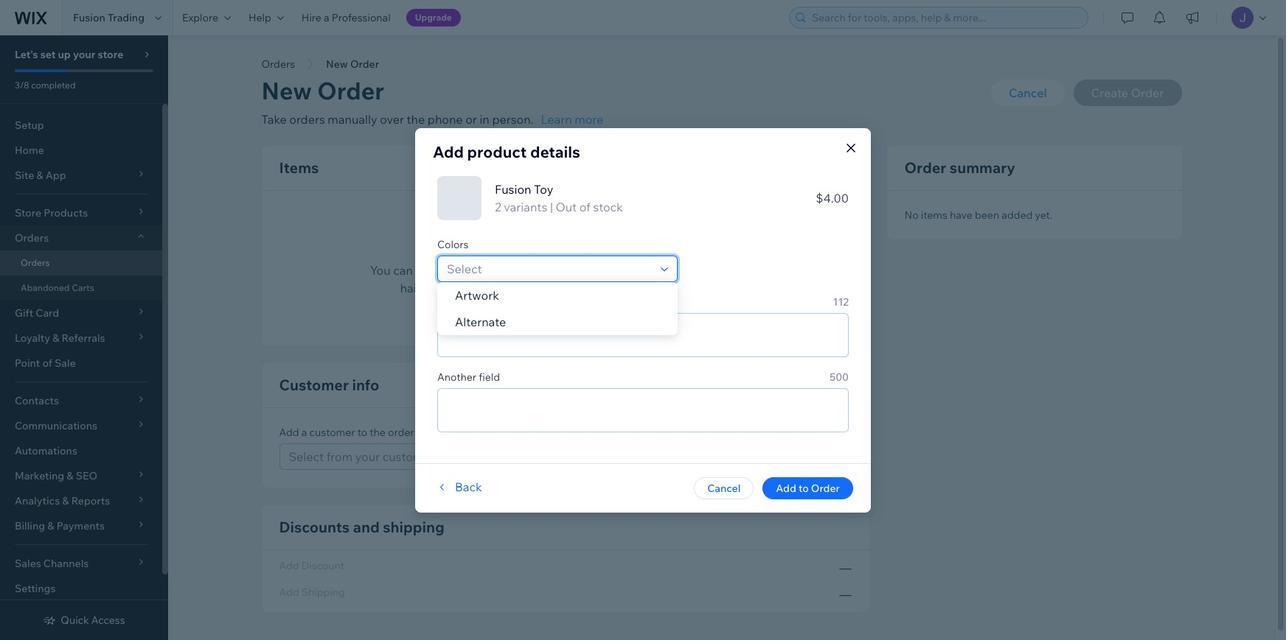 Task type: locate. For each thing, give the bounding box(es) containing it.
1 horizontal spatial the
[[407, 112, 425, 127]]

and
[[591, 281, 612, 296], [353, 518, 380, 537]]

2 horizontal spatial the
[[576, 241, 595, 256]]

new inside button
[[326, 58, 348, 71]]

1 horizontal spatial and
[[591, 281, 612, 296]]

1 vertical spatial cancel
[[707, 482, 741, 495]]

1 vertical spatial the
[[576, 241, 595, 256]]

quick access
[[61, 614, 125, 628]]

2 — from the top
[[840, 588, 851, 602]]

1 horizontal spatial of
[[579, 199, 590, 214]]

3/8
[[15, 80, 29, 91]]

order up add
[[598, 241, 629, 256]]

a
[[324, 11, 329, 24], [541, 281, 548, 296], [614, 281, 621, 296], [301, 426, 307, 439]]

the right customer
[[370, 426, 386, 439]]

orders inside "link"
[[21, 257, 50, 268]]

fusion for fusion toy 2 variants | out of stock
[[495, 182, 531, 197]]

0 horizontal spatial the
[[370, 426, 386, 439]]

an
[[453, 263, 466, 278]]

orders link
[[0, 251, 162, 276]]

and left shipping
[[353, 518, 380, 537]]

112
[[833, 295, 849, 309]]

fusion up variants
[[495, 182, 531, 197]]

orders inside dropdown button
[[15, 232, 49, 245]]

3/8 completed
[[15, 80, 76, 91]]

order up appointment
[[469, 263, 499, 278]]

list box
[[437, 282, 677, 336]]

1 horizontal spatial or
[[608, 263, 620, 278]]

1 horizontal spatial fusion
[[495, 182, 531, 197]]

1 horizontal spatial cancel button
[[991, 80, 1064, 106]]

order
[[350, 58, 379, 71], [317, 76, 384, 105], [904, 159, 946, 177], [811, 482, 840, 495]]

1 vertical spatial orders
[[15, 232, 49, 245]]

the
[[407, 112, 425, 127], [576, 241, 595, 256], [370, 426, 386, 439]]

field???
[[460, 295, 498, 309]]

settings
[[15, 583, 56, 596]]

0 vertical spatial new
[[326, 58, 348, 71]]

sidebar element
[[0, 35, 168, 641]]

0 vertical spatial and
[[591, 281, 612, 296]]

new down orders button
[[261, 76, 312, 105]]

explore
[[182, 11, 218, 24]]

fusion inside fusion toy 2 variants | out of stock
[[495, 182, 531, 197]]

or
[[465, 112, 477, 127], [608, 263, 620, 278]]

variants
[[504, 199, 547, 214]]

0 vertical spatial cancel
[[1009, 86, 1047, 100]]

add
[[433, 142, 464, 161], [502, 241, 525, 256], [279, 426, 299, 439], [776, 482, 796, 495]]

with right *
[[515, 281, 539, 296]]

of inside sidebar element
[[42, 357, 52, 370]]

add inside button
[[776, 482, 796, 495]]

over
[[380, 112, 404, 127]]

of down custom
[[658, 281, 670, 296]]

shipping
[[383, 518, 445, 537]]

cancel
[[1009, 86, 1047, 100], [707, 482, 741, 495]]

in
[[480, 112, 489, 127]]

help button
[[240, 0, 293, 35]]

1 vertical spatial with
[[515, 281, 539, 296]]

to
[[562, 241, 574, 256], [357, 426, 367, 439], [799, 482, 809, 495]]

orders for orders dropdown button
[[15, 232, 49, 245]]

0 horizontal spatial or
[[465, 112, 477, 127]]

a left $10
[[541, 281, 548, 296]]

customer
[[309, 426, 355, 439]]

1 vertical spatial fusion
[[495, 182, 531, 197]]

order right customer
[[388, 426, 414, 439]]

fusion left trading
[[73, 11, 105, 24]]

0 horizontal spatial of
[[42, 357, 52, 370]]

another
[[437, 371, 476, 384]]

1 vertical spatial cancel button
[[694, 477, 754, 500]]

a right hire
[[324, 11, 329, 24]]

back
[[455, 480, 482, 494]]

0 horizontal spatial and
[[353, 518, 380, 537]]

of inside add items to the order you can create an order with multiple items or add custom items (e.g., a haircut appointment with a $10 tip and a bottle of shampoo).
[[658, 281, 670, 296]]

0 horizontal spatial new
[[261, 76, 312, 105]]

1 vertical spatial or
[[608, 263, 620, 278]]

2 vertical spatial orders
[[21, 257, 50, 268]]

out
[[556, 199, 577, 214]]

quick access button
[[43, 614, 125, 628]]

1 vertical spatial —
[[840, 588, 851, 602]]

point
[[15, 357, 40, 370]]

items
[[921, 209, 947, 222], [528, 241, 559, 256], [575, 263, 606, 278], [690, 263, 720, 278]]

colors
[[437, 238, 469, 251]]

field
[[479, 371, 500, 384]]

add for product
[[433, 142, 464, 161]]

cancel button
[[991, 80, 1064, 106], [694, 477, 754, 500]]

0 vertical spatial orders
[[261, 58, 295, 71]]

of inside fusion toy 2 variants | out of stock
[[579, 199, 590, 214]]

2 horizontal spatial of
[[658, 281, 670, 296]]

of left sale
[[42, 357, 52, 370]]

0 vertical spatial with
[[502, 263, 525, 278]]

500
[[830, 371, 849, 384]]

0 vertical spatial order
[[598, 241, 629, 256]]

0 horizontal spatial fusion
[[73, 11, 105, 24]]

or inside add items to the order you can create an order with multiple items or add custom items (e.g., a haircut appointment with a $10 tip and a bottle of shampoo).
[[608, 263, 620, 278]]

2
[[495, 199, 501, 214]]

up
[[58, 48, 71, 61]]

1 vertical spatial of
[[658, 281, 670, 296]]

another field
[[437, 371, 500, 384]]

new order take orders manually over the phone or in person. learn more
[[261, 76, 603, 127]]

2 vertical spatial order
[[388, 426, 414, 439]]

0 vertical spatial —
[[840, 561, 851, 576]]

discounts
[[279, 518, 350, 537]]

of right out
[[579, 199, 590, 214]]

new down hire a professional link
[[326, 58, 348, 71]]

add inside add items to the order you can create an order with multiple items or add custom items (e.g., a haircut appointment with a $10 tip and a bottle of shampoo).
[[502, 241, 525, 256]]

abandoned
[[21, 282, 70, 293]]

cancel for the bottommost the cancel button
[[707, 482, 741, 495]]

0 horizontal spatial cancel
[[707, 482, 741, 495]]

of
[[579, 199, 590, 214], [658, 281, 670, 296], [42, 357, 52, 370]]

custom
[[646, 263, 687, 278]]

0 vertical spatial fusion
[[73, 11, 105, 24]]

0 vertical spatial to
[[562, 241, 574, 256]]

a
[[752, 263, 760, 278]]

the up tip
[[576, 241, 595, 256]]

create
[[416, 263, 450, 278]]

orders inside button
[[261, 58, 295, 71]]

2 horizontal spatial to
[[799, 482, 809, 495]]

point of sale
[[15, 357, 76, 370]]

0 vertical spatial or
[[465, 112, 477, 127]]

1 horizontal spatial to
[[562, 241, 574, 256]]

add product details
[[433, 142, 580, 161]]

and right tip
[[591, 281, 612, 296]]

add items to the order you can create an order with multiple items or add custom items (e.g., a haircut appointment with a $10 tip and a bottle of shampoo).
[[370, 241, 760, 296]]

or left add
[[608, 263, 620, 278]]

professional
[[332, 11, 391, 24]]

new for new order
[[326, 58, 348, 71]]

Select from your customer list or add a new one field
[[284, 445, 830, 470]]

text field??? *
[[437, 292, 508, 309]]

automations
[[15, 445, 77, 458]]

None text field
[[438, 314, 848, 357]]

1 — from the top
[[840, 561, 851, 576]]

with up *
[[502, 263, 525, 278]]

2 vertical spatial to
[[799, 482, 809, 495]]

0 vertical spatial the
[[407, 112, 425, 127]]

fusion trading
[[73, 11, 145, 24]]

None text field
[[438, 389, 848, 432]]

orders
[[261, 58, 295, 71], [15, 232, 49, 245], [21, 257, 50, 268]]

help
[[248, 11, 271, 24]]

the right over on the left top of page
[[407, 112, 425, 127]]

1 vertical spatial order
[[469, 263, 499, 278]]

no
[[904, 209, 918, 222]]

1 horizontal spatial new
[[326, 58, 348, 71]]

new for new order take orders manually over the phone or in person. learn more
[[261, 76, 312, 105]]

0 horizontal spatial to
[[357, 426, 367, 439]]

2 horizontal spatial order
[[598, 241, 629, 256]]

have
[[950, 209, 972, 222]]

toy
[[534, 182, 553, 197]]

2 vertical spatial of
[[42, 357, 52, 370]]

1 horizontal spatial cancel
[[1009, 86, 1047, 100]]

0 horizontal spatial cancel button
[[694, 477, 754, 500]]

discounts and shipping
[[279, 518, 445, 537]]

no items have been added yet.
[[904, 209, 1052, 222]]

fusion
[[73, 11, 105, 24], [495, 182, 531, 197]]

or left in
[[465, 112, 477, 127]]

0 vertical spatial of
[[579, 199, 590, 214]]

1 vertical spatial new
[[261, 76, 312, 105]]

settings link
[[0, 577, 162, 602]]

order
[[598, 241, 629, 256], [469, 263, 499, 278], [388, 426, 414, 439]]

new inside new order take orders manually over the phone or in person. learn more
[[261, 76, 312, 105]]



Task type: vqa. For each thing, say whether or not it's contained in the screenshot.
Upgrade
yes



Task type: describe. For each thing, give the bounding box(es) containing it.
hire a professional
[[301, 11, 391, 24]]

abandoned carts
[[21, 282, 94, 293]]

automations link
[[0, 439, 162, 464]]

set
[[40, 48, 56, 61]]

your
[[73, 48, 95, 61]]

a left bottle at the top of the page
[[614, 281, 621, 296]]

upgrade
[[415, 12, 452, 23]]

added
[[1002, 209, 1033, 222]]

details
[[530, 142, 580, 161]]

order inside button
[[350, 58, 379, 71]]

orders
[[289, 112, 325, 127]]

fusion for fusion trading
[[73, 11, 105, 24]]

upgrade button
[[406, 9, 461, 27]]

cancel for the top the cancel button
[[1009, 86, 1047, 100]]

multiple
[[528, 263, 573, 278]]

|
[[550, 199, 553, 214]]

add to order button
[[763, 477, 853, 500]]

order inside new order take orders manually over the phone or in person. learn more
[[317, 76, 384, 105]]

point of sale link
[[0, 351, 162, 376]]

(e.g.,
[[723, 263, 749, 278]]

new order button
[[319, 53, 386, 75]]

person.
[[492, 112, 533, 127]]

yet.
[[1035, 209, 1052, 222]]

alternate
[[455, 315, 506, 330]]

appointment
[[441, 281, 513, 296]]

or inside new order take orders manually over the phone or in person. learn more
[[465, 112, 477, 127]]

text
[[437, 295, 457, 309]]

info
[[352, 376, 379, 395]]

quick
[[61, 614, 89, 628]]

$4.00
[[816, 191, 849, 205]]

product
[[467, 142, 527, 161]]

customer info
[[279, 376, 379, 395]]

let's set up your store
[[15, 48, 123, 61]]

more
[[575, 112, 603, 127]]

items up select field
[[528, 241, 559, 256]]

to inside button
[[799, 482, 809, 495]]

add
[[622, 263, 644, 278]]

orders for orders "link"
[[21, 257, 50, 268]]

shampoo).
[[672, 281, 730, 296]]

carts
[[72, 282, 94, 293]]

customer
[[279, 376, 349, 395]]

*
[[503, 292, 508, 309]]

add a customer to the order
[[279, 426, 414, 439]]

$10
[[550, 281, 571, 296]]

new order
[[326, 58, 379, 71]]

home
[[15, 144, 44, 157]]

orders button
[[0, 226, 162, 251]]

list box containing artwork
[[437, 282, 677, 336]]

0 horizontal spatial order
[[388, 426, 414, 439]]

to inside add items to the order you can create an order with multiple items or add custom items (e.g., a haircut appointment with a $10 tip and a bottle of shampoo).
[[562, 241, 574, 256]]

1 horizontal spatial order
[[469, 263, 499, 278]]

tip
[[573, 281, 588, 296]]

hire a professional link
[[293, 0, 399, 35]]

1 vertical spatial and
[[353, 518, 380, 537]]

store
[[98, 48, 123, 61]]

a left customer
[[301, 426, 307, 439]]

you
[[370, 263, 391, 278]]

abandoned carts link
[[0, 276, 162, 301]]

artwork
[[455, 288, 499, 303]]

stock
[[593, 199, 623, 214]]

items up tip
[[575, 263, 606, 278]]

order inside button
[[811, 482, 840, 495]]

trading
[[108, 11, 145, 24]]

add for to
[[776, 482, 796, 495]]

home link
[[0, 138, 162, 163]]

sale
[[55, 357, 76, 370]]

haircut
[[400, 281, 438, 296]]

orders for orders button
[[261, 58, 295, 71]]

phone
[[428, 112, 463, 127]]

let's
[[15, 48, 38, 61]]

been
[[975, 209, 999, 222]]

summary
[[950, 159, 1015, 177]]

the inside add items to the order you can create an order with multiple items or add custom items (e.g., a haircut appointment with a $10 tip and a bottle of shampoo).
[[576, 241, 595, 256]]

take
[[261, 112, 287, 127]]

Select field
[[442, 256, 656, 281]]

Search for tools, apps, help & more... field
[[807, 7, 1083, 28]]

items up shampoo).
[[690, 263, 720, 278]]

add for items
[[502, 241, 525, 256]]

learn
[[541, 112, 572, 127]]

2 vertical spatial the
[[370, 426, 386, 439]]

hire
[[301, 11, 321, 24]]

setup
[[15, 119, 44, 132]]

learn more link
[[541, 111, 603, 128]]

back button
[[433, 478, 482, 496]]

items right no
[[921, 209, 947, 222]]

access
[[91, 614, 125, 628]]

bottle
[[623, 281, 656, 296]]

and inside add items to the order you can create an order with multiple items or add custom items (e.g., a haircut appointment with a $10 tip and a bottle of shampoo).
[[591, 281, 612, 296]]

completed
[[31, 80, 76, 91]]

1 vertical spatial to
[[357, 426, 367, 439]]

setup link
[[0, 113, 162, 138]]

add for a
[[279, 426, 299, 439]]

add to order
[[776, 482, 840, 495]]

0 vertical spatial cancel button
[[991, 80, 1064, 106]]

the inside new order take orders manually over the phone or in person. learn more
[[407, 112, 425, 127]]

fusion toy 2 variants | out of stock
[[495, 182, 623, 214]]

orders button
[[254, 53, 302, 75]]



